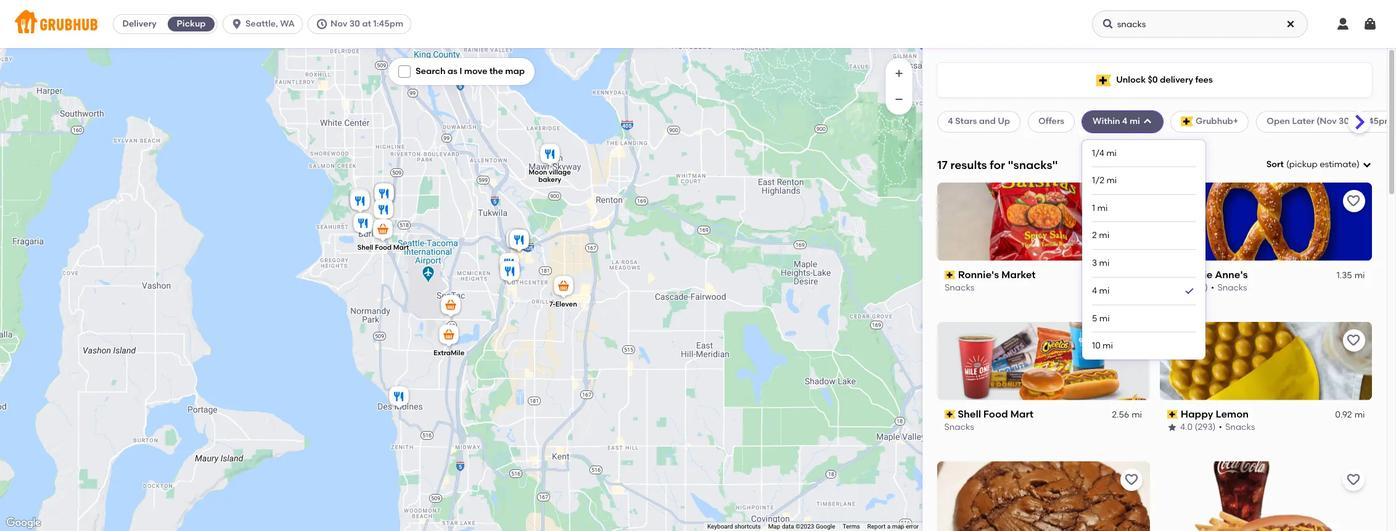 Task type: describe. For each thing, give the bounding box(es) containing it.
snacks down the anne's
[[1218, 283, 1248, 293]]

data
[[782, 523, 795, 530]]

3.11 mi
[[1117, 270, 1143, 281]]

within 4 mi
[[1093, 116, 1141, 127]]

1/2
[[1093, 175, 1105, 186]]

"snacks"
[[1009, 158, 1059, 172]]

happy lemon image
[[497, 251, 522, 278]]

1:45pm)
[[1363, 116, 1397, 127]]

map
[[769, 523, 781, 530]]

mi for 5 mi
[[1100, 313, 1110, 324]]

keyboard
[[708, 523, 733, 530]]

subscription pass image for happy lemon
[[1168, 410, 1179, 419]]

5
[[1093, 313, 1098, 324]]

4 for 4 mi
[[1093, 286, 1098, 296]]

happy lemon logo image
[[1160, 322, 1373, 400]]

ronnie's market image
[[351, 211, 376, 238]]

save this restaurant image for auntie anne's
[[1347, 194, 1362, 208]]

seattle, wa button
[[223, 14, 308, 34]]

seattle, wa
[[246, 19, 295, 29]]

auntie anne's
[[1181, 269, 1248, 281]]

3 mi
[[1093, 258, 1110, 268]]

mi for 1/2 mi
[[1107, 175, 1118, 186]]

and
[[980, 116, 996, 127]]

mi for 1/4 mi
[[1107, 148, 1117, 158]]

royce' washington - westfield southcenter mall image
[[507, 227, 532, 255]]

as
[[448, 66, 458, 77]]

village
[[549, 168, 571, 176]]

4 for 4 stars and up
[[948, 116, 954, 127]]

stars
[[956, 116, 978, 127]]

3.7
[[1181, 283, 1192, 293]]

report a map error link
[[868, 523, 919, 530]]

terms
[[843, 523, 860, 530]]

fees
[[1196, 75, 1214, 85]]

results
[[951, 158, 988, 172]]

1 vertical spatial 30
[[1340, 116, 1350, 127]]

4 stars and up
[[948, 116, 1011, 127]]

extramile
[[434, 349, 465, 357]]

0.92 mi
[[1336, 410, 1365, 420]]

search
[[416, 66, 446, 77]]

moon village bakery logo image
[[938, 461, 1150, 531]]

save this restaurant button for auntie anne's
[[1343, 190, 1365, 212]]

antojitos michalisco 1st ave image
[[372, 181, 397, 208]]

unlock
[[1117, 75, 1146, 85]]

4.0
[[1181, 422, 1193, 433]]

Search for food, convenience, alcohol... search field
[[1093, 10, 1309, 38]]

keyboard shortcuts
[[708, 523, 761, 530]]

10
[[1093, 341, 1101, 351]]

save this restaurant image for happy lemon
[[1347, 333, 1362, 348]]

none field containing sort
[[1267, 159, 1373, 171]]

1.35
[[1337, 270, 1353, 281]]

google image
[[3, 515, 44, 531]]

for
[[990, 158, 1006, 172]]

4 mi
[[1093, 286, 1110, 296]]

1
[[1093, 203, 1096, 213]]

auntie anne's image
[[507, 227, 532, 255]]

grubhub plus flag logo image for grubhub+
[[1181, 117, 1194, 127]]

mart inside map region
[[394, 243, 409, 251]]

within
[[1093, 116, 1121, 127]]

eleven
[[556, 300, 577, 308]]

1 mi
[[1093, 203, 1108, 213]]

extramile image
[[437, 322, 462, 350]]

nov
[[331, 19, 348, 29]]

offers
[[1039, 116, 1065, 127]]

4.0 (293)
[[1181, 422, 1216, 433]]

3.7 (31) • snacks
[[1181, 283, 1248, 293]]

delivery button
[[114, 14, 165, 34]]

market
[[1002, 269, 1036, 281]]

main navigation navigation
[[0, 0, 1397, 48]]

happy
[[1181, 408, 1214, 420]]

move
[[464, 66, 488, 77]]

3.11
[[1117, 270, 1130, 281]]

subscription pass image for ronnie's market
[[945, 271, 956, 280]]

subscription pass image for auntie anne's
[[1168, 271, 1179, 280]]

)
[[1357, 159, 1361, 170]]

jamba image
[[504, 227, 529, 254]]

snacks down subscription pass icon in the bottom of the page
[[945, 422, 975, 433]]

svg image inside nov 30 at 1:45pm button
[[316, 18, 328, 30]]

estimate
[[1321, 159, 1357, 170]]

auntie
[[1181, 269, 1213, 281]]

2.56 mi
[[1113, 410, 1143, 420]]

0.92
[[1336, 410, 1353, 420]]

4 mi option
[[1093, 277, 1196, 305]]

1:45pm
[[373, 19, 404, 29]]

minus icon image
[[893, 93, 906, 106]]

error
[[906, 523, 919, 530]]

2
[[1093, 230, 1098, 241]]

1 horizontal spatial mart
[[1011, 408, 1034, 420]]

sea tac marathon image
[[439, 293, 463, 320]]

food inside map region
[[375, 243, 392, 251]]

keyboard shortcuts button
[[708, 523, 761, 531]]

report
[[868, 523, 886, 530]]

ronnie's
[[959, 269, 1000, 281]]

a
[[888, 523, 891, 530]]

mi for 0.92 mi
[[1355, 410, 1365, 420]]

mi for 1.35 mi
[[1355, 270, 1365, 281]]

mawadda cafe image
[[372, 181, 397, 208]]

seattle,
[[246, 19, 278, 29]]

2 mi
[[1093, 230, 1110, 241]]

(
[[1287, 159, 1290, 170]]

grubhub+
[[1196, 116, 1239, 127]]

ronnie's market logo image
[[938, 183, 1150, 261]]

auntie anne's logo image
[[1160, 183, 1373, 261]]

svg image inside seattle, wa button
[[231, 18, 243, 30]]

1/4 mi
[[1093, 148, 1117, 158]]

dairy queen logo image
[[1160, 461, 1373, 531]]

nov 30 at 1:45pm
[[331, 19, 404, 29]]

0 horizontal spatial map
[[506, 66, 525, 77]]



Task type: vqa. For each thing, say whether or not it's contained in the screenshot.
the Famed
no



Task type: locate. For each thing, give the bounding box(es) containing it.
moon
[[529, 168, 548, 176]]

save this restaurant button for happy lemon
[[1343, 329, 1365, 351]]

terms link
[[843, 523, 860, 530]]

sort ( pickup estimate )
[[1267, 159, 1361, 170]]

1 save this restaurant image from the top
[[1125, 194, 1139, 208]]

1 vertical spatial save this restaurant image
[[1347, 333, 1362, 348]]

2 horizontal spatial 4
[[1123, 116, 1128, 127]]

food right subscription pass icon in the bottom of the page
[[984, 408, 1009, 420]]

shell food mart image
[[371, 217, 396, 244]]

(293)
[[1195, 422, 1216, 433]]

save this restaurant image
[[1347, 194, 1362, 208], [1347, 333, 1362, 348], [1347, 472, 1362, 487]]

1 horizontal spatial food
[[984, 408, 1009, 420]]

• snacks
[[1219, 422, 1256, 433]]

• right (31)
[[1211, 283, 1215, 293]]

mi right 5
[[1100, 313, 1110, 324]]

save this restaurant image
[[1125, 194, 1139, 208], [1125, 472, 1139, 487]]

open
[[1268, 116, 1291, 127]]

save this restaurant image for moon village bakery logo
[[1125, 472, 1139, 487]]

grubhub plus flag logo image
[[1097, 74, 1112, 86], [1181, 117, 1194, 127]]

1/2 mi
[[1093, 175, 1118, 186]]

mi right 1/4
[[1107, 148, 1117, 158]]

snacks
[[945, 283, 975, 293], [1218, 283, 1248, 293], [945, 422, 975, 433], [1226, 422, 1256, 433]]

1 horizontal spatial shell
[[959, 408, 982, 420]]

map data ©2023 google
[[769, 523, 836, 530]]

google
[[816, 523, 836, 530]]

0 vertical spatial 30
[[350, 19, 360, 29]]

later
[[1293, 116, 1315, 127]]

4 inside option
[[1093, 286, 1098, 296]]

mi right '3'
[[1100, 258, 1110, 268]]

i
[[460, 66, 462, 77]]

up
[[998, 116, 1011, 127]]

0 vertical spatial food
[[375, 243, 392, 251]]

2 save this restaurant image from the top
[[1125, 472, 1139, 487]]

0 vertical spatial shell
[[358, 243, 373, 251]]

mi for 10 mi
[[1103, 341, 1114, 351]]

mi inside option
[[1100, 286, 1110, 296]]

mi right 2
[[1100, 230, 1110, 241]]

mi up 5 mi
[[1100, 286, 1110, 296]]

grubhub plus flag logo image left grubhub+
[[1181, 117, 1194, 127]]

1.35 mi
[[1337, 270, 1365, 281]]

mi right the within
[[1130, 116, 1141, 127]]

mi right the 10
[[1103, 341, 1114, 351]]

snacks down the ronnie's
[[945, 283, 975, 293]]

$0
[[1149, 75, 1159, 85]]

svg image
[[1336, 17, 1351, 31], [231, 18, 243, 30], [316, 18, 328, 30], [1102, 18, 1115, 30], [1286, 19, 1296, 29], [1143, 117, 1153, 127], [1363, 160, 1373, 170]]

mi right 1/2
[[1107, 175, 1118, 186]]

1 vertical spatial save this restaurant image
[[1125, 472, 1139, 487]]

0 horizontal spatial grubhub plus flag logo image
[[1097, 74, 1112, 86]]

delivery
[[1161, 75, 1194, 85]]

17
[[938, 158, 948, 172]]

3
[[1093, 258, 1098, 268]]

0 horizontal spatial shell
[[358, 243, 373, 251]]

bakery
[[539, 175, 562, 183]]

1 horizontal spatial at
[[1352, 116, 1361, 127]]

4 left the stars
[[948, 116, 954, 127]]

mi for 2 mi
[[1100, 230, 1110, 241]]

search as i move the map
[[416, 66, 525, 77]]

mi right "1.35"
[[1355, 270, 1365, 281]]

(31)
[[1194, 283, 1208, 293]]

0 horizontal spatial 4
[[948, 116, 954, 127]]

mart
[[394, 243, 409, 251], [1011, 408, 1034, 420]]

0 horizontal spatial food
[[375, 243, 392, 251]]

mi for 3 mi
[[1100, 258, 1110, 268]]

mi right 0.92
[[1355, 410, 1365, 420]]

2 save this restaurant image from the top
[[1347, 333, 1362, 348]]

food down ronnie's market image
[[375, 243, 392, 251]]

0 horizontal spatial 30
[[350, 19, 360, 29]]

mi for 4 mi
[[1100, 286, 1110, 296]]

0 horizontal spatial shell food mart
[[358, 243, 409, 251]]

30
[[350, 19, 360, 29], [1340, 116, 1350, 127]]

check icon image
[[1184, 285, 1196, 297]]

pierro bakery image
[[371, 197, 396, 224]]

30 right (nov at the right
[[1340, 116, 1350, 127]]

0 horizontal spatial at
[[362, 19, 371, 29]]

1 horizontal spatial shell food mart
[[959, 408, 1034, 420]]

1 vertical spatial food
[[984, 408, 1009, 420]]

mi for 1 mi
[[1098, 203, 1108, 213]]

subscription pass image left the ronnie's
[[945, 271, 956, 280]]

subscription pass image
[[945, 271, 956, 280], [1168, 271, 1179, 280], [1168, 410, 1179, 419]]

grubhub plus flag logo image left unlock
[[1097, 74, 1112, 86]]

the
[[490, 66, 503, 77]]

nothing bundt cakes image
[[498, 259, 523, 286]]

nov 30 at 1:45pm button
[[308, 14, 417, 34]]

ronnie's market
[[959, 269, 1036, 281]]

mi
[[1130, 116, 1141, 127], [1107, 148, 1117, 158], [1107, 175, 1118, 186], [1098, 203, 1108, 213], [1100, 230, 1110, 241], [1100, 258, 1110, 268], [1133, 270, 1143, 281], [1355, 270, 1365, 281], [1100, 286, 1110, 296], [1100, 313, 1110, 324], [1103, 341, 1114, 351], [1133, 410, 1143, 420], [1355, 410, 1365, 420]]

star icon image
[[1168, 423, 1178, 433]]

map right the
[[506, 66, 525, 77]]

tacos el hass image
[[348, 188, 373, 216]]

moon village bakery image
[[538, 142, 563, 169]]

30 right nov
[[350, 19, 360, 29]]

dairy queen image
[[347, 187, 372, 214]]

pickup button
[[165, 14, 217, 34]]

17 results for "snacks"
[[938, 158, 1059, 172]]

lemon
[[1216, 408, 1249, 420]]

10 mi
[[1093, 341, 1114, 351]]

• down happy lemon
[[1219, 422, 1223, 433]]

shell food mart logo image
[[938, 322, 1150, 400]]

0 horizontal spatial mart
[[394, 243, 409, 251]]

map right a
[[893, 523, 905, 530]]

shell food mart
[[358, 243, 409, 251], [959, 408, 1034, 420]]

0 vertical spatial shell food mart
[[358, 243, 409, 251]]

wa
[[280, 19, 295, 29]]

at inside button
[[362, 19, 371, 29]]

anne's
[[1215, 269, 1248, 281]]

0 vertical spatial grubhub plus flag logo image
[[1097, 74, 1112, 86]]

mi for 2.56 mi
[[1133, 410, 1143, 420]]

3 save this restaurant image from the top
[[1347, 472, 1362, 487]]

map region
[[0, 0, 997, 531]]

1 vertical spatial map
[[893, 523, 905, 530]]

7 eleven image
[[552, 274, 576, 301]]

1 vertical spatial •
[[1219, 422, 1223, 433]]

pickup
[[1290, 159, 1318, 170]]

moon village bakery
[[529, 168, 571, 183]]

1 horizontal spatial grubhub plus flag logo image
[[1181, 117, 1194, 127]]

sort
[[1267, 159, 1285, 170]]

0 vertical spatial save this restaurant image
[[1347, 194, 1362, 208]]

list box
[[1093, 140, 1196, 360]]

4
[[948, 116, 954, 127], [1123, 116, 1128, 127], [1093, 286, 1098, 296]]

mi right 3.11
[[1133, 270, 1143, 281]]

1 vertical spatial grubhub plus flag logo image
[[1181, 117, 1194, 127]]

2.56
[[1113, 410, 1130, 420]]

save this restaurant button for ronnie's market
[[1121, 190, 1143, 212]]

shell food mart inside map region
[[358, 243, 409, 251]]

1 vertical spatial shell
[[959, 408, 982, 420]]

mi right 2.56
[[1133, 410, 1143, 420]]

1 horizontal spatial •
[[1219, 422, 1223, 433]]

mi right 1
[[1098, 203, 1108, 213]]

shell right subscription pass icon in the bottom of the page
[[959, 408, 982, 420]]

0 vertical spatial at
[[362, 19, 371, 29]]

1 vertical spatial at
[[1352, 116, 1361, 127]]

shell food mart right subscription pass icon in the bottom of the page
[[959, 408, 1034, 420]]

mart down pierro bakery 'image'
[[394, 243, 409, 251]]

4 down '3'
[[1093, 286, 1098, 296]]

plus icon image
[[893, 67, 906, 80]]

shortcuts
[[735, 523, 761, 530]]

1/4
[[1093, 148, 1105, 158]]

report a map error
[[868, 523, 919, 530]]

food
[[375, 243, 392, 251], [984, 408, 1009, 420]]

marina market & deli image
[[387, 384, 412, 411]]

4 right the within
[[1123, 116, 1128, 127]]

1 horizontal spatial 4
[[1093, 286, 1098, 296]]

5 mi
[[1093, 313, 1110, 324]]

at left the 1:45pm)
[[1352, 116, 1361, 127]]

shell food mart down ronnie's market image
[[358, 243, 409, 251]]

grubhub plus flag logo image for unlock $0 delivery fees
[[1097, 74, 1112, 86]]

shell inside map region
[[358, 243, 373, 251]]

1 save this restaurant image from the top
[[1347, 194, 1362, 208]]

svg image
[[1364, 17, 1378, 31]]

pickup
[[177, 19, 206, 29]]

0 vertical spatial •
[[1211, 283, 1215, 293]]

mart down shell food mart logo
[[1011, 408, 1034, 420]]

2 vertical spatial save this restaurant image
[[1347, 472, 1362, 487]]

unlock $0 delivery fees
[[1117, 75, 1214, 85]]

at left 1:45pm
[[362, 19, 371, 29]]

1 vertical spatial mart
[[1011, 408, 1034, 420]]

None field
[[1267, 159, 1373, 171]]

open later (nov 30 at 1:45pm)
[[1268, 116, 1397, 127]]

list box containing 1/4 mi
[[1093, 140, 1196, 360]]

0 vertical spatial mart
[[394, 243, 409, 251]]

save this restaurant image inside button
[[1125, 194, 1139, 208]]

shell
[[358, 243, 373, 251], [959, 408, 982, 420]]

©2023
[[796, 523, 815, 530]]

7-eleven
[[550, 300, 577, 308]]

7-
[[550, 300, 556, 308]]

mi for 3.11 mi
[[1133, 270, 1143, 281]]

1 horizontal spatial map
[[893, 523, 905, 530]]

save this restaurant image for ronnie's market logo
[[1125, 194, 1139, 208]]

happy lemon
[[1181, 408, 1249, 420]]

at
[[362, 19, 371, 29], [1352, 116, 1361, 127]]

0 horizontal spatial •
[[1211, 283, 1215, 293]]

subscription pass image left auntie
[[1168, 271, 1179, 280]]

0 vertical spatial map
[[506, 66, 525, 77]]

svg image inside field
[[1363, 160, 1373, 170]]

(nov
[[1317, 116, 1337, 127]]

1 horizontal spatial 30
[[1340, 116, 1350, 127]]

subscription pass image up star icon
[[1168, 410, 1179, 419]]

1 vertical spatial shell food mart
[[959, 408, 1034, 420]]

delivery
[[122, 19, 157, 29]]

snacks down lemon
[[1226, 422, 1256, 433]]

shell down ronnie's market image
[[358, 243, 373, 251]]

30 inside button
[[350, 19, 360, 29]]

0 vertical spatial save this restaurant image
[[1125, 194, 1139, 208]]

subscription pass image
[[945, 410, 956, 419]]



